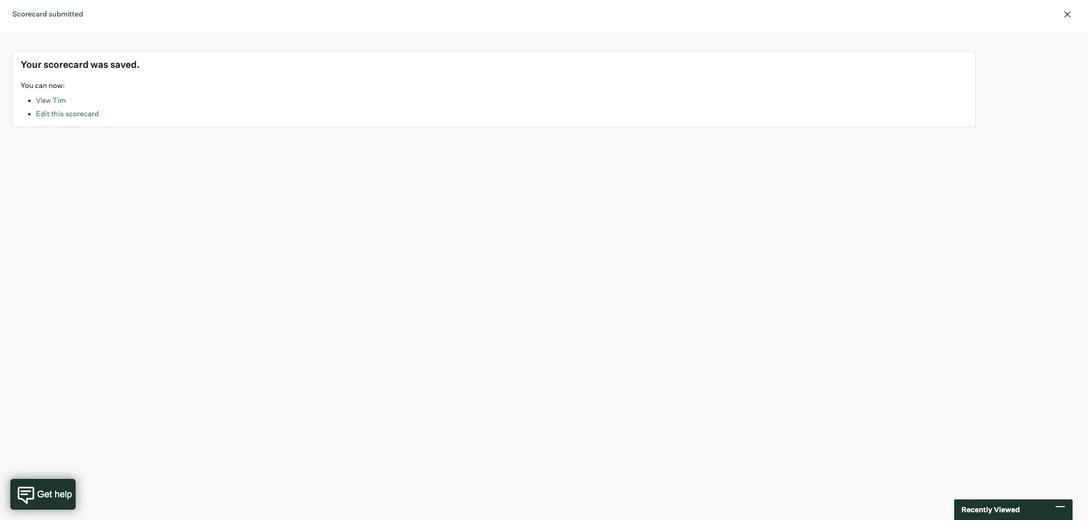 Task type: vqa. For each thing, say whether or not it's contained in the screenshot.
Your
yes



Task type: describe. For each thing, give the bounding box(es) containing it.
view tim edit this scorecard
[[36, 96, 99, 118]]

you can now:
[[21, 81, 65, 89]]

was
[[91, 59, 108, 70]]

recently
[[961, 506, 992, 514]]

view
[[36, 96, 51, 104]]

0 vertical spatial scorecard
[[43, 59, 89, 70]]

recently viewed
[[961, 506, 1020, 514]]

can
[[35, 81, 47, 89]]

you
[[21, 81, 33, 89]]

tim
[[52, 96, 66, 104]]

submitted
[[49, 9, 83, 18]]

your scorecard was saved.
[[21, 59, 140, 70]]

this
[[51, 109, 64, 118]]

your
[[21, 59, 42, 70]]



Task type: locate. For each thing, give the bounding box(es) containing it.
scorecard
[[43, 59, 89, 70], [65, 109, 99, 118]]

scorecard inside view tim edit this scorecard
[[65, 109, 99, 118]]

scorecard up now:
[[43, 59, 89, 70]]

scorecard right this
[[65, 109, 99, 118]]

scorecard submitted
[[12, 9, 83, 18]]

saved.
[[110, 59, 140, 70]]

scorecard
[[12, 9, 47, 18]]

edit this scorecard link
[[36, 109, 99, 118]]

1 vertical spatial scorecard
[[65, 109, 99, 118]]

now:
[[49, 81, 65, 89]]

viewed
[[994, 506, 1020, 514]]

edit
[[36, 109, 50, 118]]

close image
[[1061, 8, 1074, 21]]

tim link
[[52, 96, 66, 104]]



